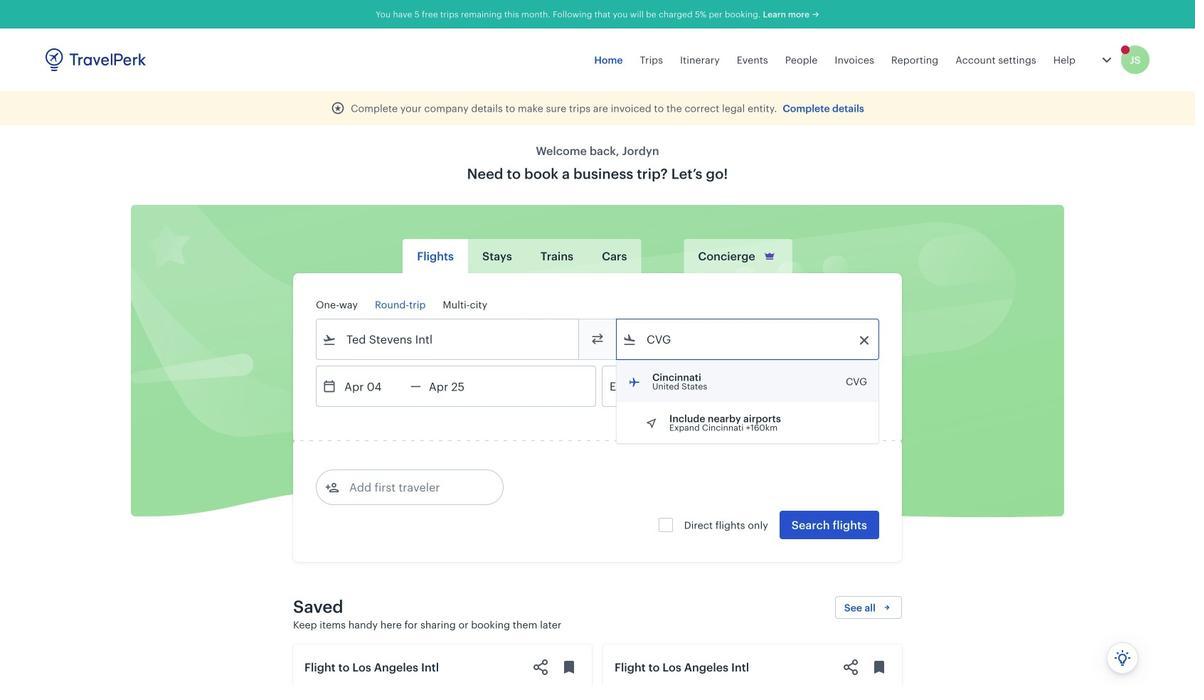 Task type: locate. For each thing, give the bounding box(es) containing it.
From search field
[[336, 328, 560, 351]]

Depart text field
[[336, 366, 410, 406]]

Return text field
[[421, 366, 495, 406]]



Task type: vqa. For each thing, say whether or not it's contained in the screenshot.
add first traveler search box at bottom
yes



Task type: describe. For each thing, give the bounding box(es) containing it.
Add first traveler search field
[[339, 476, 487, 499]]

To search field
[[637, 328, 860, 351]]



